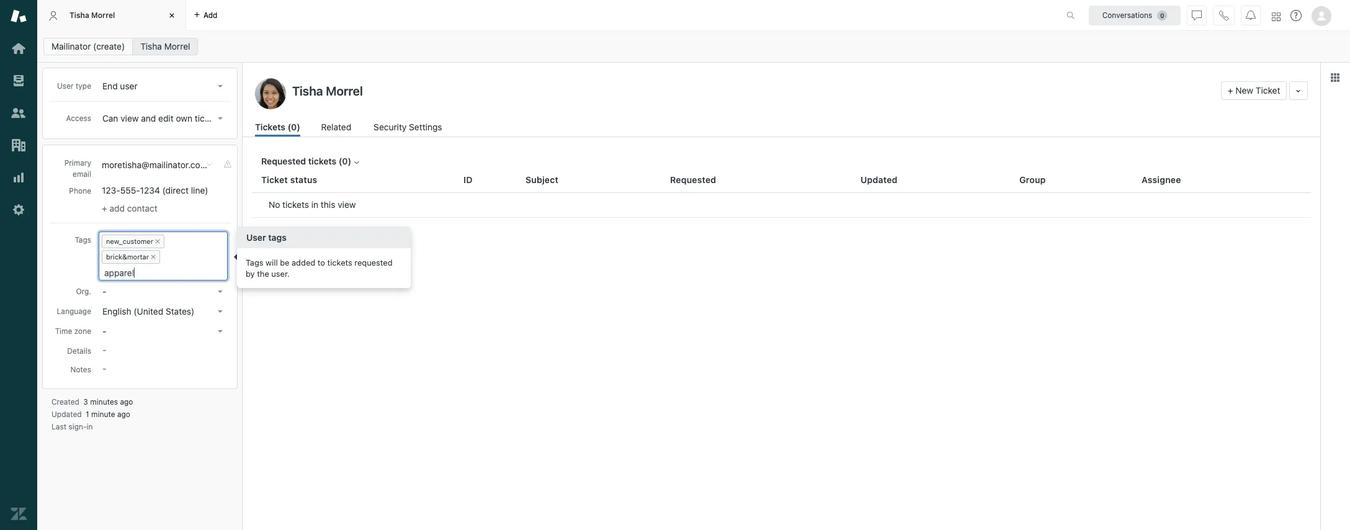 Task type: vqa. For each thing, say whether or not it's contained in the screenshot.
VIEW within button
yes



Task type: describe. For each thing, give the bounding box(es) containing it.
- for time zone
[[102, 326, 106, 336]]

details
[[67, 346, 91, 356]]

in inside the created 3 minutes ago updated 1 minute ago last sign-in
[[87, 422, 93, 431]]

tags will be added to tickets requested by the user.
[[246, 258, 393, 279]]

end user
[[102, 81, 138, 91]]

primary email
[[64, 158, 91, 179]]

zendesk products image
[[1272, 12, 1281, 21]]

related link
[[321, 120, 353, 137]]

line)
[[191, 185, 208, 196]]

tickets (0)
[[255, 122, 300, 132]]

(create)
[[93, 41, 125, 52]]

user for user tags
[[246, 232, 266, 243]]

user.
[[271, 269, 290, 279]]

+ new ticket
[[1228, 85, 1281, 96]]

created 3 minutes ago updated 1 minute ago last sign-in
[[52, 397, 133, 431]]

status
[[290, 174, 317, 185]]

by
[[246, 269, 255, 279]]

brick&mortar
[[106, 253, 149, 261]]

english (united states) button
[[99, 303, 228, 320]]

- button for time zone
[[99, 323, 228, 340]]

arrow down image for english (united states)
[[218, 310, 223, 313]]

and
[[141, 113, 156, 124]]

notifications image
[[1246, 10, 1256, 20]]

minute
[[91, 410, 115, 419]]

end user button
[[99, 78, 228, 95]]

+ add contact
[[102, 203, 158, 214]]

security settings link
[[374, 120, 446, 137]]

+ new ticket button
[[1221, 81, 1288, 100]]

views image
[[11, 73, 27, 89]]

ticket inside button
[[1256, 85, 1281, 96]]

view inside "button"
[[121, 113, 139, 124]]

time
[[55, 326, 72, 336]]

moretisha@mailinator.com
[[102, 160, 208, 170]]

conversations
[[1103, 10, 1153, 20]]

customers image
[[11, 105, 27, 121]]

contact
[[127, 203, 158, 214]]

0 vertical spatial (0)
[[288, 122, 300, 132]]

edit
[[158, 113, 174, 124]]

security settings
[[374, 122, 442, 132]]

sign-
[[69, 422, 87, 431]]

tickets up status
[[308, 156, 337, 166]]

requested for requested
[[670, 174, 717, 185]]

arrow down image for zone
[[218, 330, 223, 333]]

admin image
[[11, 202, 27, 218]]

conversations button
[[1089, 5, 1181, 25]]

this
[[321, 199, 335, 210]]

ticket status
[[261, 174, 317, 185]]

reporting image
[[11, 169, 27, 186]]

end
[[102, 81, 118, 91]]

primary
[[64, 158, 91, 168]]

1 vertical spatial ago
[[117, 410, 130, 419]]

created
[[52, 397, 79, 407]]

requested
[[355, 258, 393, 268]]

notes
[[71, 365, 91, 374]]

type
[[76, 81, 91, 91]]

be
[[280, 258, 290, 268]]

id
[[464, 174, 473, 185]]

+ for + add contact
[[102, 203, 107, 214]]

- for org.
[[102, 286, 106, 297]]

added
[[292, 258, 315, 268]]

states)
[[166, 306, 194, 317]]

grid containing ticket status
[[243, 168, 1321, 530]]

button displays agent's chat status as invisible. image
[[1192, 10, 1202, 20]]

tisha morrel inside tab
[[70, 10, 115, 20]]

language
[[57, 307, 91, 316]]

apps image
[[1331, 73, 1341, 83]]

1 vertical spatial add
[[110, 203, 125, 214]]

can view and edit own tickets only button
[[99, 110, 241, 127]]

mailinator (create)
[[52, 41, 125, 52]]

security
[[374, 122, 407, 132]]

email
[[73, 169, 91, 179]]

tickets inside grid
[[283, 199, 309, 210]]

organizations image
[[11, 137, 27, 153]]

555-
[[120, 185, 140, 196]]

new_customer
[[106, 237, 153, 245]]

add button
[[186, 0, 225, 30]]

ticket inside grid
[[261, 174, 288, 185]]

will
[[266, 258, 278, 268]]

tisha morrel tab
[[37, 0, 186, 31]]

user
[[120, 81, 138, 91]]

1234
[[140, 185, 160, 196]]

time zone
[[55, 326, 91, 336]]

tickets inside "button"
[[195, 113, 221, 124]]

no
[[269, 199, 280, 210]]

can
[[102, 113, 118, 124]]

user for user type
[[57, 81, 74, 91]]

tags
[[268, 232, 287, 243]]

3
[[83, 397, 88, 407]]



Task type: locate. For each thing, give the bounding box(es) containing it.
(0) right tickets
[[288, 122, 300, 132]]

own
[[176, 113, 192, 124]]

tags
[[75, 235, 91, 245], [246, 258, 263, 268]]

1 vertical spatial view
[[338, 199, 356, 210]]

related
[[321, 122, 351, 132]]

in inside grid
[[311, 199, 318, 210]]

- button for org.
[[99, 283, 228, 300]]

add down 123-
[[110, 203, 125, 214]]

user left tags
[[246, 232, 266, 243]]

0 vertical spatial requested
[[261, 156, 306, 166]]

view left 'and'
[[121, 113, 139, 124]]

access
[[66, 114, 91, 123]]

0 horizontal spatial tisha
[[70, 10, 89, 20]]

minutes
[[90, 397, 118, 407]]

1 vertical spatial user
[[246, 232, 266, 243]]

ago right the minutes
[[120, 397, 133, 407]]

0 horizontal spatial add
[[110, 203, 125, 214]]

+ for + new ticket
[[1228, 85, 1234, 96]]

mailinator
[[52, 41, 91, 52]]

1 - button from the top
[[99, 283, 228, 300]]

- button up english (united states) button
[[99, 283, 228, 300]]

0 vertical spatial ago
[[120, 397, 133, 407]]

- button
[[99, 283, 228, 300], [99, 323, 228, 340]]

0 horizontal spatial ticket
[[261, 174, 288, 185]]

1 horizontal spatial add
[[204, 10, 218, 20]]

1 horizontal spatial updated
[[861, 174, 898, 185]]

tickets right own
[[195, 113, 221, 124]]

1 vertical spatial tags
[[246, 258, 263, 268]]

1 horizontal spatial in
[[311, 199, 318, 210]]

tisha morrel inside secondary element
[[140, 41, 190, 52]]

secondary element
[[37, 34, 1351, 59]]

tisha morrel up mailinator (create)
[[70, 10, 115, 20]]

add inside dropdown button
[[204, 10, 218, 20]]

0 vertical spatial tisha morrel
[[70, 10, 115, 20]]

morrel
[[91, 10, 115, 20], [164, 41, 190, 52]]

1 horizontal spatial view
[[338, 199, 356, 210]]

new
[[1236, 85, 1254, 96]]

0 vertical spatial view
[[121, 113, 139, 124]]

updated inside the created 3 minutes ago updated 1 minute ago last sign-in
[[52, 410, 82, 419]]

0 vertical spatial add
[[204, 10, 218, 20]]

tags left new_customer link
[[75, 235, 91, 245]]

2 arrow down image from the top
[[218, 310, 223, 313]]

(direct
[[162, 185, 189, 196]]

0 vertical spatial tisha
[[70, 10, 89, 20]]

0 horizontal spatial tisha morrel
[[70, 10, 115, 20]]

0 vertical spatial tags
[[75, 235, 91, 245]]

0 vertical spatial arrow down image
[[218, 117, 223, 120]]

ago
[[120, 397, 133, 407], [117, 410, 130, 419]]

1 horizontal spatial (0)
[[339, 156, 351, 166]]

subject
[[526, 174, 559, 185]]

+ left new
[[1228, 85, 1234, 96]]

brick&mortar link
[[106, 253, 149, 261]]

+
[[1228, 85, 1234, 96], [102, 203, 107, 214]]

grid
[[243, 168, 1321, 530]]

english (united states)
[[102, 306, 194, 317]]

1 vertical spatial tisha
[[140, 41, 162, 52]]

None text field
[[289, 81, 1217, 100]]

(0) down the related link
[[339, 156, 351, 166]]

0 horizontal spatial user
[[57, 81, 74, 91]]

morrel inside tisha morrel link
[[164, 41, 190, 52]]

ago right minute in the bottom of the page
[[117, 410, 130, 419]]

requested inside grid
[[670, 174, 717, 185]]

zendesk image
[[11, 506, 27, 522]]

0 vertical spatial arrow down image
[[218, 85, 223, 88]]

arrow down image for type
[[218, 85, 223, 88]]

1 vertical spatial -
[[102, 326, 106, 336]]

arrow down image
[[218, 117, 223, 120], [218, 310, 223, 313]]

zendesk support image
[[11, 8, 27, 24]]

+ inside button
[[1228, 85, 1234, 96]]

0 horizontal spatial requested
[[261, 156, 306, 166]]

tickets
[[255, 122, 285, 132]]

mailinator (create) button
[[43, 38, 133, 55]]

None field
[[99, 266, 227, 280]]

group
[[1020, 174, 1046, 185]]

3 arrow down image from the top
[[218, 330, 223, 333]]

morrel down close image
[[164, 41, 190, 52]]

arrow down image inside can view and edit own tickets only "button"
[[218, 117, 223, 120]]

get started image
[[11, 40, 27, 56]]

tickets (0) link
[[255, 120, 300, 137]]

0 vertical spatial +
[[1228, 85, 1234, 96]]

0 vertical spatial updated
[[861, 174, 898, 185]]

arrow down image up english (united states) button
[[218, 290, 223, 293]]

tags up by
[[246, 258, 263, 268]]

1 vertical spatial arrow down image
[[218, 310, 223, 313]]

0 horizontal spatial +
[[102, 203, 107, 214]]

0 horizontal spatial view
[[121, 113, 139, 124]]

tags inside the tags will be added to tickets requested by the user.
[[246, 258, 263, 268]]

1 vertical spatial tisha morrel
[[140, 41, 190, 52]]

arrow down image left only
[[218, 117, 223, 120]]

add right close image
[[204, 10, 218, 20]]

1 horizontal spatial +
[[1228, 85, 1234, 96]]

0 vertical spatial in
[[311, 199, 318, 210]]

updated inside grid
[[861, 174, 898, 185]]

requested for requested tickets (0)
[[261, 156, 306, 166]]

ticket up no
[[261, 174, 288, 185]]

- right zone
[[102, 326, 106, 336]]

1 horizontal spatial ticket
[[1256, 85, 1281, 96]]

requested tickets (0)
[[261, 156, 351, 166]]

morrel up (create)
[[91, 10, 115, 20]]

view
[[121, 113, 139, 124], [338, 199, 356, 210]]

arrow down image
[[218, 85, 223, 88], [218, 290, 223, 293], [218, 330, 223, 333]]

to
[[318, 258, 325, 268]]

last
[[52, 422, 66, 431]]

arrow down image for can view and edit own tickets only
[[218, 117, 223, 120]]

tisha morrel link
[[132, 38, 198, 55]]

1 vertical spatial updated
[[52, 410, 82, 419]]

in
[[311, 199, 318, 210], [87, 422, 93, 431]]

0 horizontal spatial morrel
[[91, 10, 115, 20]]

1 horizontal spatial user
[[246, 232, 266, 243]]

0 vertical spatial morrel
[[91, 10, 115, 20]]

0 horizontal spatial updated
[[52, 410, 82, 419]]

arrow down image inside end user 'button'
[[218, 85, 223, 88]]

tisha morrel
[[70, 10, 115, 20], [140, 41, 190, 52]]

(united
[[134, 306, 163, 317]]

ticket
[[1256, 85, 1281, 96], [261, 174, 288, 185]]

zone
[[74, 326, 91, 336]]

1 arrow down image from the top
[[218, 117, 223, 120]]

can view and edit own tickets only
[[102, 113, 241, 124]]

tisha up end user 'button'
[[140, 41, 162, 52]]

user left type
[[57, 81, 74, 91]]

0 vertical spatial -
[[102, 286, 106, 297]]

new_customer link
[[106, 237, 153, 245]]

1 vertical spatial +
[[102, 203, 107, 214]]

tisha morrel down close image
[[140, 41, 190, 52]]

123-
[[102, 185, 120, 196]]

add
[[204, 10, 218, 20], [110, 203, 125, 214]]

tabs tab list
[[37, 0, 1054, 31]]

0 vertical spatial - button
[[99, 283, 228, 300]]

1
[[86, 410, 89, 419]]

-
[[102, 286, 106, 297], [102, 326, 106, 336]]

org.
[[76, 287, 91, 296]]

0 horizontal spatial tags
[[75, 235, 91, 245]]

0 vertical spatial ticket
[[1256, 85, 1281, 96]]

the
[[257, 269, 269, 279]]

0 horizontal spatial in
[[87, 422, 93, 431]]

user tags
[[246, 232, 287, 243]]

1 vertical spatial - button
[[99, 323, 228, 340]]

1 vertical spatial requested
[[670, 174, 717, 185]]

assignee
[[1142, 174, 1182, 185]]

1 arrow down image from the top
[[218, 85, 223, 88]]

(0)
[[288, 122, 300, 132], [339, 156, 351, 166]]

view inside grid
[[338, 199, 356, 210]]

requested
[[261, 156, 306, 166], [670, 174, 717, 185]]

settings
[[409, 122, 442, 132]]

123-555-1234 (direct line)
[[102, 185, 208, 196]]

1 horizontal spatial tisha morrel
[[140, 41, 190, 52]]

morrel inside tisha morrel tab
[[91, 10, 115, 20]]

2 vertical spatial arrow down image
[[218, 330, 223, 333]]

close image
[[166, 9, 178, 22]]

1 horizontal spatial tisha
[[140, 41, 162, 52]]

tisha inside secondary element
[[140, 41, 162, 52]]

menu
[[99, 232, 227, 266]]

2 - from the top
[[102, 326, 106, 336]]

tisha inside tab
[[70, 10, 89, 20]]

english
[[102, 306, 131, 317]]

user type
[[57, 81, 91, 91]]

arrow down image inside english (united states) button
[[218, 310, 223, 313]]

1 horizontal spatial morrel
[[164, 41, 190, 52]]

tisha up mailinator
[[70, 10, 89, 20]]

tisha
[[70, 10, 89, 20], [140, 41, 162, 52]]

tickets right to at the left of the page
[[327, 258, 352, 268]]

1 vertical spatial arrow down image
[[218, 290, 223, 293]]

user
[[57, 81, 74, 91], [246, 232, 266, 243]]

1 horizontal spatial tags
[[246, 258, 263, 268]]

0 horizontal spatial (0)
[[288, 122, 300, 132]]

get help image
[[1291, 10, 1302, 21]]

phone
[[69, 186, 91, 196]]

0 vertical spatial user
[[57, 81, 74, 91]]

1 vertical spatial morrel
[[164, 41, 190, 52]]

in left this
[[311, 199, 318, 210]]

2 - button from the top
[[99, 323, 228, 340]]

tags for tags
[[75, 235, 91, 245]]

tickets right no
[[283, 199, 309, 210]]

1 vertical spatial (0)
[[339, 156, 351, 166]]

only
[[224, 113, 241, 124]]

tags for tags will be added to tickets requested by the user.
[[246, 258, 263, 268]]

- right org.
[[102, 286, 106, 297]]

arrow down image right states)
[[218, 310, 223, 313]]

- button down english (united states) button
[[99, 323, 228, 340]]

1 vertical spatial ticket
[[261, 174, 288, 185]]

tickets
[[195, 113, 221, 124], [308, 156, 337, 166], [283, 199, 309, 210], [327, 258, 352, 268]]

2 arrow down image from the top
[[218, 290, 223, 293]]

menu containing new_customer
[[99, 232, 227, 266]]

ticket right new
[[1256, 85, 1281, 96]]

tickets inside the tags will be added to tickets requested by the user.
[[327, 258, 352, 268]]

view right this
[[338, 199, 356, 210]]

1 vertical spatial in
[[87, 422, 93, 431]]

in down 1
[[87, 422, 93, 431]]

+ down 123-
[[102, 203, 107, 214]]

updated
[[861, 174, 898, 185], [52, 410, 82, 419]]

main element
[[0, 0, 37, 530]]

1 horizontal spatial requested
[[670, 174, 717, 185]]

arrow down image up can view and edit own tickets only in the top of the page
[[218, 85, 223, 88]]

arrow down image down english (united states) button
[[218, 330, 223, 333]]

1 - from the top
[[102, 286, 106, 297]]

no tickets in this view
[[269, 199, 356, 210]]



